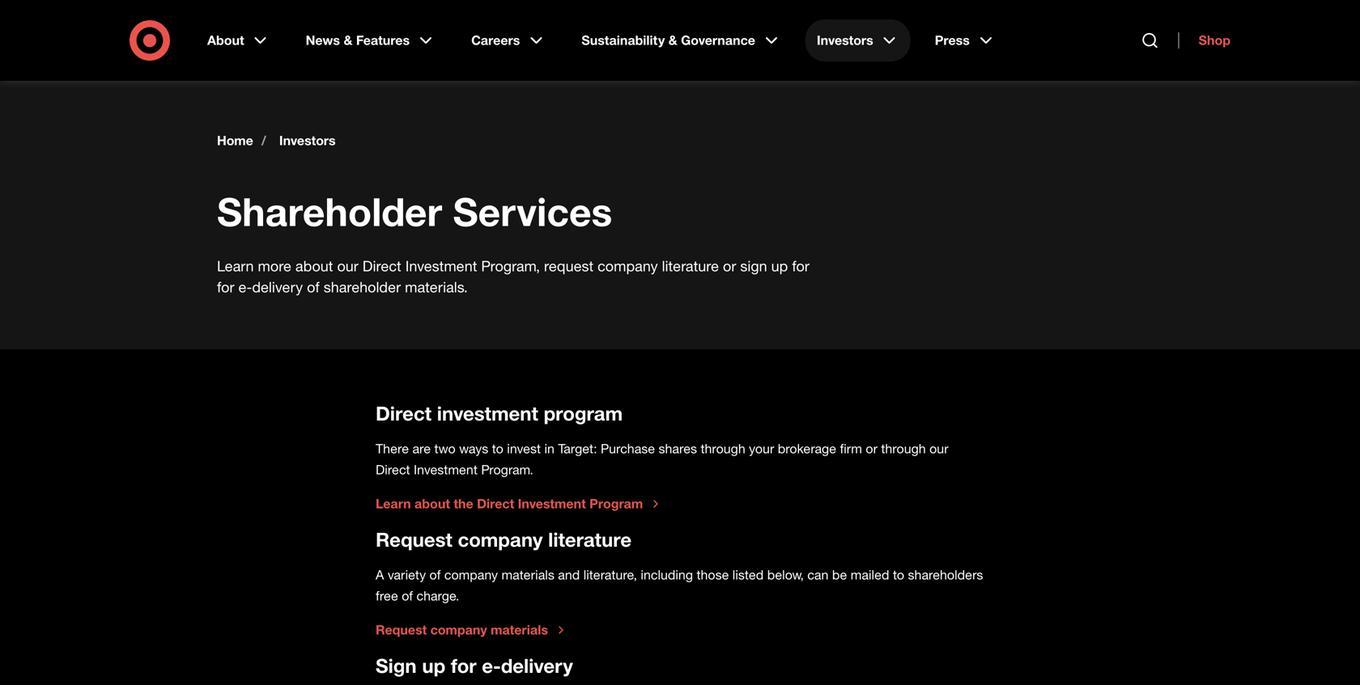 Task type: locate. For each thing, give the bounding box(es) containing it.
1 vertical spatial investors link
[[279, 133, 336, 149]]

& left governance
[[668, 32, 677, 48]]

delivery
[[252, 278, 303, 296], [501, 654, 573, 678]]

& for governance
[[668, 32, 677, 48]]

1 vertical spatial to
[[893, 567, 904, 583]]

0 vertical spatial literature
[[662, 257, 719, 275]]

0 vertical spatial delivery
[[252, 278, 303, 296]]

2 vertical spatial investment
[[518, 496, 586, 512]]

about
[[295, 257, 333, 275], [414, 496, 450, 512]]

1 horizontal spatial up
[[771, 257, 788, 275]]

0 vertical spatial investment
[[405, 257, 477, 275]]

to
[[492, 441, 503, 457], [893, 567, 904, 583]]

news
[[306, 32, 340, 48]]

program
[[544, 402, 623, 425]]

about inside learn more about our direct investment program, request company literature or sign up for for e-delivery of shareholder materials.
[[295, 257, 333, 275]]

program.
[[481, 462, 533, 478]]

1 horizontal spatial through
[[881, 441, 926, 457]]

about left the the
[[414, 496, 450, 512]]

1 vertical spatial our
[[929, 441, 948, 457]]

sustainability & governance link
[[570, 19, 792, 62]]

sign
[[740, 257, 767, 275]]

governance
[[681, 32, 755, 48]]

be
[[832, 567, 847, 583]]

&
[[344, 32, 352, 48], [668, 32, 677, 48]]

company right request
[[598, 257, 658, 275]]

0 vertical spatial for
[[792, 257, 809, 275]]

investment down "in"
[[518, 496, 586, 512]]

1 vertical spatial investment
[[414, 462, 478, 478]]

below,
[[767, 567, 804, 583]]

our
[[337, 257, 358, 275], [929, 441, 948, 457]]

learn left more
[[217, 257, 254, 275]]

up inside learn more about our direct investment program, request company literature or sign up for for e-delivery of shareholder materials.
[[771, 257, 788, 275]]

learn about the direct investment program
[[376, 496, 643, 512]]

direct down there
[[376, 462, 410, 478]]

shareholder
[[324, 278, 401, 296]]

direct
[[363, 257, 401, 275], [376, 402, 432, 425], [376, 462, 410, 478], [477, 496, 514, 512]]

1 vertical spatial for
[[217, 278, 234, 296]]

0 vertical spatial learn
[[217, 257, 254, 275]]

of for of
[[402, 589, 413, 604]]

firm
[[840, 441, 862, 457]]

0 vertical spatial to
[[492, 441, 503, 457]]

mailed
[[851, 567, 889, 583]]

free
[[376, 589, 398, 604]]

1 horizontal spatial investors link
[[805, 19, 910, 62]]

investment down the two
[[414, 462, 478, 478]]

1 horizontal spatial for
[[451, 654, 476, 678]]

0 horizontal spatial literature
[[548, 528, 632, 552]]

0 vertical spatial e-
[[238, 278, 252, 296]]

literature left sign
[[662, 257, 719, 275]]

request company literature
[[376, 528, 632, 552]]

can
[[807, 567, 829, 583]]

investors for leftmost investors link
[[279, 133, 336, 149]]

of right free
[[402, 589, 413, 604]]

0 horizontal spatial of
[[307, 278, 320, 296]]

0 horizontal spatial investors
[[279, 133, 336, 149]]

listed
[[732, 567, 764, 583]]

1 vertical spatial request
[[376, 623, 427, 638]]

1 horizontal spatial of
[[402, 589, 413, 604]]

0 vertical spatial about
[[295, 257, 333, 275]]

learn inside learn more about our direct investment program, request company literature or sign up for for e-delivery of shareholder materials.
[[217, 257, 254, 275]]

0 horizontal spatial learn
[[217, 257, 254, 275]]

a variety of company materials and literature, including those listed below, can be mailed to shareholders free of charge.
[[376, 567, 983, 604]]

1 vertical spatial literature
[[548, 528, 632, 552]]

or inside learn more about our direct investment program, request company literature or sign up for for e-delivery of shareholder materials.
[[723, 257, 736, 275]]

company
[[598, 257, 658, 275], [458, 528, 543, 552], [444, 567, 498, 583], [430, 623, 487, 638]]

through
[[701, 441, 745, 457], [881, 441, 926, 457]]

press
[[935, 32, 970, 48]]

services
[[453, 188, 612, 236]]

learn down there
[[376, 496, 411, 512]]

request
[[376, 528, 452, 552], [376, 623, 427, 638]]

0 vertical spatial materials
[[501, 567, 554, 583]]

0 horizontal spatial for
[[217, 278, 234, 296]]

2 request from the top
[[376, 623, 427, 638]]

investors link
[[805, 19, 910, 62], [279, 133, 336, 149]]

1 vertical spatial delivery
[[501, 654, 573, 678]]

of up charge.
[[430, 567, 441, 583]]

1 vertical spatial learn
[[376, 496, 411, 512]]

to inside there are two ways to invest in target: purchase shares through your brokerage firm or through our direct investment program.
[[492, 441, 503, 457]]

1 vertical spatial of
[[430, 567, 441, 583]]

to up program.
[[492, 441, 503, 457]]

0 vertical spatial or
[[723, 257, 736, 275]]

0 horizontal spatial delivery
[[252, 278, 303, 296]]

1 vertical spatial up
[[422, 654, 445, 678]]

0 vertical spatial of
[[307, 278, 320, 296]]

0 horizontal spatial to
[[492, 441, 503, 457]]

2 & from the left
[[668, 32, 677, 48]]

home link
[[217, 133, 253, 149]]

1 horizontal spatial e-
[[482, 654, 501, 678]]

request company materials
[[376, 623, 548, 638]]

direct right the the
[[477, 496, 514, 512]]

about right more
[[295, 257, 333, 275]]

2 vertical spatial of
[[402, 589, 413, 604]]

direct inside learn more about our direct investment program, request company literature or sign up for for e-delivery of shareholder materials.
[[363, 257, 401, 275]]

investment
[[405, 257, 477, 275], [414, 462, 478, 478], [518, 496, 586, 512]]

about link
[[196, 19, 281, 62]]

two
[[434, 441, 456, 457]]

charge.
[[416, 589, 459, 604]]

or left sign
[[723, 257, 736, 275]]

of
[[307, 278, 320, 296], [430, 567, 441, 583], [402, 589, 413, 604]]

through left the your
[[701, 441, 745, 457]]

0 horizontal spatial e-
[[238, 278, 252, 296]]

or
[[723, 257, 736, 275], [866, 441, 877, 457]]

1 horizontal spatial &
[[668, 32, 677, 48]]

investors
[[817, 32, 873, 48], [279, 133, 336, 149]]

materials
[[501, 567, 554, 583], [491, 623, 548, 638]]

0 horizontal spatial our
[[337, 257, 358, 275]]

press link
[[923, 19, 1007, 62]]

1 horizontal spatial or
[[866, 441, 877, 457]]

program
[[589, 496, 643, 512]]

and
[[558, 567, 580, 583]]

of inside learn more about our direct investment program, request company literature or sign up for for e-delivery of shareholder materials.
[[307, 278, 320, 296]]

0 vertical spatial request
[[376, 528, 452, 552]]

delivery down more
[[252, 278, 303, 296]]

0 vertical spatial our
[[337, 257, 358, 275]]

through right firm
[[881, 441, 926, 457]]

sign up for e-delivery
[[376, 654, 573, 678]]

the
[[454, 496, 473, 512]]

1 horizontal spatial to
[[893, 567, 904, 583]]

company inside learn more about our direct investment program, request company literature or sign up for for e-delivery of shareholder materials.
[[598, 257, 658, 275]]

for
[[792, 257, 809, 275], [217, 278, 234, 296], [451, 654, 476, 678]]

materials up sign up for e-delivery
[[491, 623, 548, 638]]

shareholders
[[908, 567, 983, 583]]

0 vertical spatial investors link
[[805, 19, 910, 62]]

direct up shareholder
[[363, 257, 401, 275]]

literature up literature, at left
[[548, 528, 632, 552]]

materials.
[[405, 278, 468, 296]]

delivery down request company materials link
[[501, 654, 573, 678]]

literature
[[662, 257, 719, 275], [548, 528, 632, 552]]

learn about the direct investment program link
[[376, 496, 662, 512]]

target:
[[558, 441, 597, 457]]

2 through from the left
[[881, 441, 926, 457]]

to right mailed
[[893, 567, 904, 583]]

1 vertical spatial or
[[866, 441, 877, 457]]

sustainability
[[582, 32, 665, 48]]

2 horizontal spatial for
[[792, 257, 809, 275]]

1 horizontal spatial literature
[[662, 257, 719, 275]]

of left shareholder
[[307, 278, 320, 296]]

request company materials link
[[376, 623, 567, 639]]

1 horizontal spatial our
[[929, 441, 948, 457]]

1 request from the top
[[376, 528, 452, 552]]

company up charge.
[[444, 567, 498, 583]]

materials left and
[[501, 567, 554, 583]]

1 horizontal spatial investors
[[817, 32, 873, 48]]

1 vertical spatial investors
[[279, 133, 336, 149]]

there
[[376, 441, 409, 457]]

e-
[[238, 278, 252, 296], [482, 654, 501, 678]]

request up variety
[[376, 528, 452, 552]]

1 & from the left
[[344, 32, 352, 48]]

0 vertical spatial investors
[[817, 32, 873, 48]]

request
[[544, 257, 594, 275]]

& right news
[[344, 32, 352, 48]]

0 horizontal spatial &
[[344, 32, 352, 48]]

invest
[[507, 441, 541, 457]]

shop link
[[1178, 32, 1231, 49]]

those
[[697, 567, 729, 583]]

0 horizontal spatial about
[[295, 257, 333, 275]]

1 horizontal spatial about
[[414, 496, 450, 512]]

1 horizontal spatial learn
[[376, 496, 411, 512]]

investment inside learn more about our direct investment program, request company literature or sign up for for e-delivery of shareholder materials.
[[405, 257, 477, 275]]

sign
[[376, 654, 417, 678]]

investment up materials.
[[405, 257, 477, 275]]

request up sign
[[376, 623, 427, 638]]

literature,
[[583, 567, 637, 583]]

brokerage
[[778, 441, 836, 457]]

or right firm
[[866, 441, 877, 457]]

2 horizontal spatial of
[[430, 567, 441, 583]]

news & features link
[[294, 19, 447, 62]]

0 horizontal spatial through
[[701, 441, 745, 457]]

0 vertical spatial up
[[771, 257, 788, 275]]

0 horizontal spatial or
[[723, 257, 736, 275]]

learn
[[217, 257, 254, 275], [376, 496, 411, 512]]

up
[[771, 257, 788, 275], [422, 654, 445, 678]]



Task type: vqa. For each thing, say whether or not it's contained in the screenshot.
Restoration
no



Task type: describe. For each thing, give the bounding box(es) containing it.
careers link
[[460, 19, 557, 62]]

your
[[749, 441, 774, 457]]

company down learn about the direct investment program
[[458, 528, 543, 552]]

are
[[412, 441, 431, 457]]

in
[[544, 441, 554, 457]]

0 horizontal spatial investors link
[[279, 133, 336, 149]]

direct inside there are two ways to invest in target: purchase shares through your brokerage firm or through our direct investment program.
[[376, 462, 410, 478]]

direct inside learn about the direct investment program link
[[477, 496, 514, 512]]

shares
[[659, 441, 697, 457]]

program,
[[481, 257, 540, 275]]

direct investment program
[[376, 402, 623, 425]]

1 vertical spatial materials
[[491, 623, 548, 638]]

delivery inside learn more about our direct investment program, request company literature or sign up for for e-delivery of shareholder materials.
[[252, 278, 303, 296]]

a
[[376, 567, 384, 583]]

investment inside there are two ways to invest in target: purchase shares through your brokerage firm or through our direct investment program.
[[414, 462, 478, 478]]

2 vertical spatial for
[[451, 654, 476, 678]]

our inside learn more about our direct investment program, request company literature or sign up for for e-delivery of shareholder materials.
[[337, 257, 358, 275]]

ways
[[459, 441, 488, 457]]

our inside there are two ways to invest in target: purchase shares through your brokerage firm or through our direct investment program.
[[929, 441, 948, 457]]

shareholder
[[217, 188, 442, 236]]

direct up there
[[376, 402, 432, 425]]

request for request company materials
[[376, 623, 427, 638]]

& for features
[[344, 32, 352, 48]]

learn for learn about the direct investment program
[[376, 496, 411, 512]]

0 horizontal spatial up
[[422, 654, 445, 678]]

to inside a variety of company materials and literature, including those listed below, can be mailed to shareholders free of charge.
[[893, 567, 904, 583]]

about
[[207, 32, 244, 48]]

sustainability & governance
[[582, 32, 755, 48]]

or inside there are two ways to invest in target: purchase shares through your brokerage firm or through our direct investment program.
[[866, 441, 877, 457]]

home
[[217, 133, 253, 149]]

including
[[641, 567, 693, 583]]

news & features
[[306, 32, 410, 48]]

investment
[[437, 402, 538, 425]]

company up sign up for e-delivery
[[430, 623, 487, 638]]

more
[[258, 257, 291, 275]]

literature inside learn more about our direct investment program, request company literature or sign up for for e-delivery of shareholder materials.
[[662, 257, 719, 275]]

1 vertical spatial e-
[[482, 654, 501, 678]]

company inside a variety of company materials and literature, including those listed below, can be mailed to shareholders free of charge.
[[444, 567, 498, 583]]

of for about
[[307, 278, 320, 296]]

shareholder services
[[217, 188, 612, 236]]

request for request company literature
[[376, 528, 452, 552]]

variety
[[388, 567, 426, 583]]

materials inside a variety of company materials and literature, including those listed below, can be mailed to shareholders free of charge.
[[501, 567, 554, 583]]

learn for learn more about our direct investment program, request company literature or sign up for for e-delivery of shareholder materials.
[[217, 257, 254, 275]]

1 vertical spatial about
[[414, 496, 450, 512]]

1 through from the left
[[701, 441, 745, 457]]

careers
[[471, 32, 520, 48]]

1 horizontal spatial delivery
[[501, 654, 573, 678]]

e- inside learn more about our direct investment program, request company literature or sign up for for e-delivery of shareholder materials.
[[238, 278, 252, 296]]

there are two ways to invest in target: purchase shares through your brokerage firm or through our direct investment program.
[[376, 441, 948, 478]]

shop
[[1199, 32, 1231, 48]]

learn more about our direct investment program, request company literature or sign up for for e-delivery of shareholder materials.
[[217, 257, 809, 296]]

investors for investors link to the top
[[817, 32, 873, 48]]

purchase
[[601, 441, 655, 457]]

features
[[356, 32, 410, 48]]



